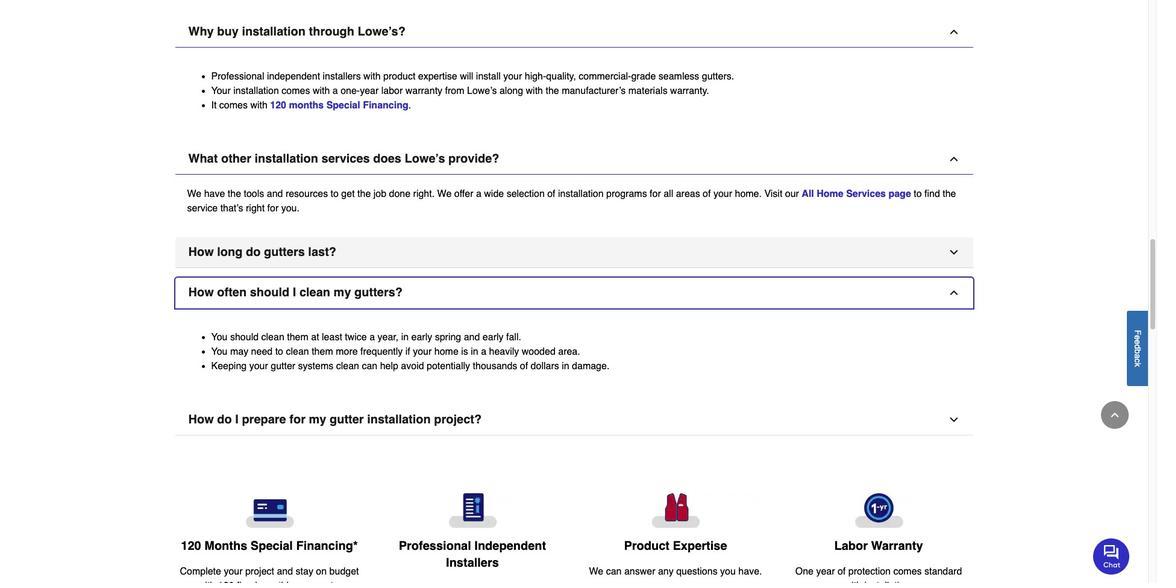 Task type: describe. For each thing, give the bounding box(es) containing it.
lowe's inside button
[[405, 152, 445, 166]]

a dark blue credit card icon. image
[[178, 494, 362, 529]]

with right it
[[251, 100, 268, 111]]

fixed
[[237, 582, 257, 584]]

of inside one year of protection comes standard with installation.
[[838, 567, 846, 578]]

scroll to top element
[[1102, 402, 1130, 429]]

0 vertical spatial i
[[293, 286, 296, 300]]

through
[[309, 25, 355, 39]]

tools
[[244, 189, 264, 200]]

stay
[[296, 567, 314, 578]]

spring
[[435, 332, 462, 343]]

product expertise
[[624, 540, 728, 554]]

frequently
[[361, 347, 403, 358]]

independent
[[475, 540, 547, 554]]

gutter inside you should clean them at least twice a year, in early spring and early fall. you may need to clean them more frequently if your home is in a heavily wooded area. keeping your gutter systems clean can help avoid potentially thousands of dollars in damage.
[[271, 361, 296, 372]]

1 vertical spatial do
[[217, 413, 232, 427]]

how for how often should i clean my gutters?
[[188, 286, 214, 300]]

have
[[204, 189, 225, 200]]

expertise
[[673, 540, 728, 554]]

fall.
[[507, 332, 522, 343]]

chat invite button image
[[1094, 538, 1131, 575]]

we for we can answer any questions you have.
[[590, 567, 604, 578]]

protection
[[849, 567, 891, 578]]

a up the thousands
[[481, 347, 487, 358]]

high-
[[525, 71, 547, 82]]

warranty
[[406, 86, 443, 97]]

we have the tools and resources to get the job done right. we offer a wide selection of installation programs for all areas of your home. visit our all home services page
[[187, 189, 912, 200]]

commercial-
[[579, 71, 632, 82]]

prepare
[[242, 413, 286, 427]]

how often should i clean my gutters?
[[188, 286, 403, 300]]

installers
[[446, 557, 499, 571]]

keeping
[[211, 361, 247, 372]]

on
[[316, 567, 327, 578]]

2 e from the top
[[1134, 340, 1143, 345]]

may
[[230, 347, 249, 358]]

find
[[925, 189, 941, 200]]

done
[[389, 189, 411, 200]]

1 horizontal spatial do
[[246, 246, 261, 259]]

offer
[[455, 189, 474, 200]]

job
[[374, 189, 387, 200]]

services
[[322, 152, 370, 166]]

systems
[[298, 361, 334, 372]]

right.
[[413, 189, 435, 200]]

for inside to find the service that's right for you.
[[268, 203, 279, 214]]

payments.
[[296, 582, 341, 584]]

damage.
[[572, 361, 610, 372]]

f e e d b a c k
[[1134, 330, 1143, 367]]

lowe's?
[[358, 25, 406, 39]]

all
[[664, 189, 674, 200]]

areas
[[676, 189, 701, 200]]

warranty.
[[671, 86, 710, 97]]

1 vertical spatial comes
[[219, 100, 248, 111]]

wooded
[[522, 347, 556, 358]]

have.
[[739, 567, 763, 578]]

a dark blue background check icon. image
[[381, 494, 565, 529]]

need
[[251, 347, 273, 358]]

k
[[1134, 363, 1143, 367]]

last?
[[308, 246, 337, 259]]

a lowe's red vest icon. image
[[584, 494, 768, 529]]

gutters?
[[355, 286, 403, 300]]

what other installation services does lowe's provide? button
[[175, 144, 974, 175]]

heavily
[[489, 347, 519, 358]]

chevron up image
[[948, 287, 960, 299]]

2 early from the left
[[483, 332, 504, 343]]

complete
[[180, 567, 221, 578]]

labor
[[382, 86, 403, 97]]

how for how long do gutters last?
[[188, 246, 214, 259]]

labor warranty
[[835, 540, 924, 554]]

you.
[[281, 203, 300, 214]]

manufacturer's
[[562, 86, 626, 97]]

1 vertical spatial them
[[312, 347, 333, 358]]

will
[[460, 71, 474, 82]]

120 months special financing link
[[270, 100, 409, 111]]

0 horizontal spatial in
[[401, 332, 409, 343]]

and inside you should clean them at least twice a year, in early spring and early fall. you may need to clean them more frequently if your home is in a heavily wooded area. keeping your gutter systems clean can help avoid potentially thousands of dollars in damage.
[[464, 332, 480, 343]]

with inside complete your project and stay on budget with 120 fixed monthly payments.
[[198, 582, 215, 584]]

independent
[[267, 71, 320, 82]]

gutter inside button
[[330, 413, 364, 427]]

why buy installation through lowe's?
[[188, 25, 406, 39]]

clean inside button
[[300, 286, 331, 300]]

2 vertical spatial in
[[562, 361, 570, 372]]

1 vertical spatial 120
[[181, 540, 201, 554]]

c
[[1134, 359, 1143, 363]]

you
[[721, 567, 736, 578]]

the inside to find the service that's right for you.
[[943, 189, 957, 200]]

b
[[1134, 349, 1143, 354]]

how for how do i prepare for my gutter installation project?
[[188, 413, 214, 427]]

with left product
[[364, 71, 381, 82]]

least
[[322, 332, 342, 343]]

of right selection
[[548, 189, 556, 200]]

clean up the systems
[[286, 347, 309, 358]]

installation up resources at the top of page
[[255, 152, 318, 166]]

how long do gutters last?
[[188, 246, 337, 259]]

how often should i clean my gutters? button
[[175, 278, 974, 309]]

a left 'year,'
[[370, 332, 375, 343]]

all
[[802, 189, 815, 200]]

your left home.
[[714, 189, 733, 200]]

f e e d b a c k button
[[1128, 311, 1149, 386]]

clean down more
[[336, 361, 359, 372]]

dollars
[[531, 361, 559, 372]]

your inside complete your project and stay on budget with 120 fixed monthly payments.
[[224, 567, 243, 578]]

installation down what other installation services does lowe's provide? button at the top of the page
[[558, 189, 604, 200]]

from
[[445, 86, 465, 97]]

budget
[[330, 567, 359, 578]]

more
[[336, 347, 358, 358]]

year inside one year of protection comes standard with installation.
[[817, 567, 836, 578]]

a right offer
[[476, 189, 482, 200]]

all home services page link
[[802, 189, 912, 200]]

expertise
[[418, 71, 458, 82]]

twice
[[345, 332, 367, 343]]

the left job
[[358, 189, 371, 200]]

why
[[188, 25, 214, 39]]

1 e from the top
[[1134, 335, 1143, 340]]

your down need
[[249, 361, 268, 372]]

with inside one year of protection comes standard with installation.
[[845, 582, 862, 584]]



Task type: vqa. For each thing, say whether or not it's contained in the screenshot.
Drywall Tools
no



Task type: locate. For each thing, give the bounding box(es) containing it.
1 vertical spatial year
[[817, 567, 836, 578]]

chevron down image
[[948, 247, 960, 259]]

chevron up image inside what other installation services does lowe's provide? button
[[948, 153, 960, 165]]

how do i prepare for my gutter installation project? button
[[175, 405, 974, 436]]

1 you from the top
[[211, 332, 228, 343]]

0 horizontal spatial can
[[362, 361, 378, 372]]

i left prepare
[[235, 413, 239, 427]]

0 vertical spatial them
[[287, 332, 309, 343]]

0 vertical spatial should
[[250, 286, 290, 300]]

1 vertical spatial i
[[235, 413, 239, 427]]

them up the systems
[[312, 347, 333, 358]]

installation down help at the bottom of page
[[367, 413, 431, 427]]

your
[[211, 86, 231, 97]]

my for clean
[[334, 286, 351, 300]]

0 horizontal spatial special
[[251, 540, 293, 554]]

professional independent installers with product expertise will install your high-quality, commercial-grade seamless gutters. your installation comes with a one-year labor warranty from lowe's along with the manufacturer's materials warranty. it comes with 120 months special financing .
[[211, 71, 735, 111]]

and inside complete your project and stay on budget with 120 fixed monthly payments.
[[277, 567, 293, 578]]

often
[[217, 286, 247, 300]]

1 vertical spatial special
[[251, 540, 293, 554]]

can down frequently
[[362, 361, 378, 372]]

should up the may in the left of the page
[[230, 332, 259, 343]]

0 vertical spatial 120
[[270, 100, 286, 111]]

get
[[342, 189, 355, 200]]

complete your project and stay on budget with 120 fixed monthly payments.
[[180, 567, 359, 584]]

of inside you should clean them at least twice a year, in early spring and early fall. you may need to clean them more frequently if your home is in a heavily wooded area. keeping your gutter systems clean can help avoid potentially thousands of dollars in damage.
[[520, 361, 528, 372]]

the down "quality,"
[[546, 86, 559, 97]]

0 vertical spatial and
[[267, 189, 283, 200]]

chevron up image inside 'scroll to top' element
[[1110, 409, 1122, 422]]

2 vertical spatial chevron up image
[[1110, 409, 1122, 422]]

for left you.
[[268, 203, 279, 214]]

to left find
[[914, 189, 922, 200]]

2 vertical spatial comes
[[894, 567, 922, 578]]

1 horizontal spatial comes
[[282, 86, 310, 97]]

early up the heavily
[[483, 332, 504, 343]]

a left one-
[[333, 86, 338, 97]]

clean up need
[[261, 332, 285, 343]]

120 left fixed
[[218, 582, 234, 584]]

1 horizontal spatial for
[[290, 413, 306, 427]]

1 vertical spatial should
[[230, 332, 259, 343]]

0 horizontal spatial gutter
[[271, 361, 296, 372]]

with down high-
[[526, 86, 543, 97]]

120 inside professional independent installers with product expertise will install your high-quality, commercial-grade seamless gutters. your installation comes with a one-year labor warranty from lowe's along with the manufacturer's materials warranty. it comes with 120 months special financing .
[[270, 100, 286, 111]]

0 vertical spatial you
[[211, 332, 228, 343]]

we can answer any questions you have.
[[590, 567, 763, 578]]

gutters.
[[702, 71, 735, 82]]

months
[[289, 100, 324, 111]]

my left gutters?
[[334, 286, 351, 300]]

monthly
[[260, 582, 294, 584]]

year,
[[378, 332, 399, 343]]

of right areas at the right of page
[[703, 189, 711, 200]]

and up is
[[464, 332, 480, 343]]

area.
[[559, 347, 581, 358]]

a
[[333, 86, 338, 97], [476, 189, 482, 200], [370, 332, 375, 343], [481, 347, 487, 358], [1134, 354, 1143, 359]]

any
[[659, 567, 674, 578]]

service
[[187, 203, 218, 214]]

one year of protection comes standard with installation.
[[796, 567, 963, 584]]

d
[[1134, 345, 1143, 349]]

to
[[331, 189, 339, 200], [914, 189, 922, 200], [275, 347, 283, 358]]

professional for professional independent installers
[[399, 540, 471, 554]]

labor
[[835, 540, 868, 554]]

year up financing
[[360, 86, 379, 97]]

how left often
[[188, 286, 214, 300]]

chevron up image
[[948, 26, 960, 38], [948, 153, 960, 165], [1110, 409, 1122, 422]]

page
[[889, 189, 912, 200]]

1 horizontal spatial special
[[327, 100, 360, 111]]

0 horizontal spatial we
[[187, 189, 202, 200]]

0 horizontal spatial for
[[268, 203, 279, 214]]

1 vertical spatial and
[[464, 332, 480, 343]]

installation inside professional independent installers with product expertise will install your high-quality, commercial-grade seamless gutters. your installation comes with a one-year labor warranty from lowe's along with the manufacturer's materials warranty. it comes with 120 months special financing .
[[234, 86, 279, 97]]

special up project
[[251, 540, 293, 554]]

special down one-
[[327, 100, 360, 111]]

your right if
[[413, 347, 432, 358]]

f
[[1134, 330, 1143, 335]]

the inside professional independent installers with product expertise will install your high-quality, commercial-grade seamless gutters. your installation comes with a one-year labor warranty from lowe's along with the manufacturer's materials warranty. it comes with 120 months special financing .
[[546, 86, 559, 97]]

for left all
[[650, 189, 661, 200]]

2 horizontal spatial we
[[590, 567, 604, 578]]

other
[[221, 152, 251, 166]]

chevron up image for why buy installation through lowe's?
[[948, 26, 960, 38]]

0 horizontal spatial do
[[217, 413, 232, 427]]

seamless
[[659, 71, 700, 82]]

2 you from the top
[[211, 347, 228, 358]]

comes up installation.
[[894, 567, 922, 578]]

professional inside professional independent installers
[[399, 540, 471, 554]]

installation right the buy
[[242, 25, 306, 39]]

of
[[548, 189, 556, 200], [703, 189, 711, 200], [520, 361, 528, 372], [838, 567, 846, 578]]

2 vertical spatial and
[[277, 567, 293, 578]]

my for for
[[309, 413, 327, 427]]

how left long
[[188, 246, 214, 259]]

we left offer
[[438, 189, 452, 200]]

your up fixed
[[224, 567, 243, 578]]

avoid
[[401, 361, 424, 372]]

to inside to find the service that's right for you.
[[914, 189, 922, 200]]

with down protection
[[845, 582, 862, 584]]

a blue 1-year labor warranty icon. image
[[787, 494, 971, 529]]

0 vertical spatial do
[[246, 246, 261, 259]]

and up 'monthly'
[[277, 567, 293, 578]]

e up b on the bottom
[[1134, 340, 1143, 345]]

2 horizontal spatial for
[[650, 189, 661, 200]]

in right is
[[471, 347, 479, 358]]

1 horizontal spatial 120
[[218, 582, 234, 584]]

0 horizontal spatial lowe's
[[405, 152, 445, 166]]

120
[[270, 100, 286, 111], [181, 540, 201, 554], [218, 582, 234, 584]]

0 vertical spatial my
[[334, 286, 351, 300]]

for right prepare
[[290, 413, 306, 427]]

the up that's
[[228, 189, 241, 200]]

how do i prepare for my gutter installation project?
[[188, 413, 482, 427]]

1 vertical spatial in
[[471, 347, 479, 358]]

1 horizontal spatial gutter
[[330, 413, 364, 427]]

1 horizontal spatial them
[[312, 347, 333, 358]]

install
[[476, 71, 501, 82]]

0 vertical spatial special
[[327, 100, 360, 111]]

professional up your
[[211, 71, 264, 82]]

1 horizontal spatial to
[[331, 189, 339, 200]]

120 months special financing*
[[181, 540, 358, 554]]

to right need
[[275, 347, 283, 358]]

120 up complete
[[181, 540, 201, 554]]

lowe's down the 'install' at the top of the page
[[467, 86, 497, 97]]

product
[[384, 71, 416, 82]]

0 vertical spatial for
[[650, 189, 661, 200]]

0 horizontal spatial them
[[287, 332, 309, 343]]

1 horizontal spatial we
[[438, 189, 452, 200]]

at
[[311, 332, 319, 343]]

120 left months
[[270, 100, 286, 111]]

in
[[401, 332, 409, 343], [471, 347, 479, 358], [562, 361, 570, 372]]

to inside you should clean them at least twice a year, in early spring and early fall. you may need to clean them more frequently if your home is in a heavily wooded area. keeping your gutter systems clean can help avoid potentially thousands of dollars in damage.
[[275, 347, 283, 358]]

to left "get"
[[331, 189, 339, 200]]

1 horizontal spatial i
[[293, 286, 296, 300]]

i down gutters on the top
[[293, 286, 296, 300]]

clean down 'last?'
[[300, 286, 331, 300]]

with down complete
[[198, 582, 215, 584]]

what
[[188, 152, 218, 166]]

2 horizontal spatial to
[[914, 189, 922, 200]]

0 horizontal spatial year
[[360, 86, 379, 97]]

2 horizontal spatial comes
[[894, 567, 922, 578]]

should right often
[[250, 286, 290, 300]]

lowe's inside professional independent installers with product expertise will install your high-quality, commercial-grade seamless gutters. your installation comes with a one-year labor warranty from lowe's along with the manufacturer's materials warranty. it comes with 120 months special financing .
[[467, 86, 497, 97]]

and right tools
[[267, 189, 283, 200]]

one-
[[341, 86, 360, 97]]

can inside you should clean them at least twice a year, in early spring and early fall. you may need to clean them more frequently if your home is in a heavily wooded area. keeping your gutter systems clean can help avoid potentially thousands of dollars in damage.
[[362, 361, 378, 372]]

what other installation services does lowe's provide?
[[188, 152, 500, 166]]

1 horizontal spatial early
[[483, 332, 504, 343]]

chevron up image inside why buy installation through lowe's? button
[[948, 26, 960, 38]]

0 vertical spatial can
[[362, 361, 378, 372]]

year right "one"
[[817, 567, 836, 578]]

standard
[[925, 567, 963, 578]]

do left prepare
[[217, 413, 232, 427]]

2 horizontal spatial in
[[562, 361, 570, 372]]

0 horizontal spatial professional
[[211, 71, 264, 82]]

should inside button
[[250, 286, 290, 300]]

clean
[[300, 286, 331, 300], [261, 332, 285, 343], [286, 347, 309, 358], [336, 361, 359, 372]]

2 vertical spatial for
[[290, 413, 306, 427]]

1 horizontal spatial my
[[334, 286, 351, 300]]

visit
[[765, 189, 783, 200]]

1 vertical spatial chevron up image
[[948, 153, 960, 165]]

comes inside one year of protection comes standard with installation.
[[894, 567, 922, 578]]

to find the service that's right for you.
[[187, 189, 957, 214]]

e up d
[[1134, 335, 1143, 340]]

in down 'area.'
[[562, 361, 570, 372]]

special inside professional independent installers with product expertise will install your high-quality, commercial-grade seamless gutters. your installation comes with a one-year labor warranty from lowe's along with the manufacturer's materials warranty. it comes with 120 months special financing .
[[327, 100, 360, 111]]

1 horizontal spatial lowe's
[[467, 86, 497, 97]]

programs
[[607, 189, 647, 200]]

financing
[[363, 100, 409, 111]]

financing*
[[296, 540, 358, 554]]

resources
[[286, 189, 328, 200]]

0 vertical spatial in
[[401, 332, 409, 343]]

with up months
[[313, 86, 330, 97]]

2 vertical spatial 120
[[218, 582, 234, 584]]

professional up 'installers'
[[399, 540, 471, 554]]

does
[[373, 152, 402, 166]]

1 horizontal spatial in
[[471, 347, 479, 358]]

how
[[188, 246, 214, 259], [188, 286, 214, 300], [188, 413, 214, 427]]

year inside professional independent installers with product expertise will install your high-quality, commercial-grade seamless gutters. your installation comes with a one-year labor warranty from lowe's along with the manufacturer's materials warranty. it comes with 120 months special financing .
[[360, 86, 379, 97]]

my down the systems
[[309, 413, 327, 427]]

0 vertical spatial year
[[360, 86, 379, 97]]

along
[[500, 86, 524, 97]]

it
[[211, 100, 217, 111]]

should inside you should clean them at least twice a year, in early spring and early fall. you may need to clean them more frequently if your home is in a heavily wooded area. keeping your gutter systems clean can help avoid potentially thousands of dollars in damage.
[[230, 332, 259, 343]]

product
[[624, 540, 670, 554]]

chevron down image
[[948, 414, 960, 426]]

how down keeping
[[188, 413, 214, 427]]

can left answer
[[606, 567, 622, 578]]

1 vertical spatial you
[[211, 347, 228, 358]]

wide
[[484, 189, 504, 200]]

1 horizontal spatial year
[[817, 567, 836, 578]]

0 vertical spatial gutter
[[271, 361, 296, 372]]

your up along
[[504, 71, 522, 82]]

0 vertical spatial chevron up image
[[948, 26, 960, 38]]

1 early from the left
[[412, 332, 433, 343]]

you
[[211, 332, 228, 343], [211, 347, 228, 358]]

1 vertical spatial my
[[309, 413, 327, 427]]

120 inside complete your project and stay on budget with 120 fixed monthly payments.
[[218, 582, 234, 584]]

how long do gutters last? button
[[175, 238, 974, 268]]

1 vertical spatial gutter
[[330, 413, 364, 427]]

do right long
[[246, 246, 261, 259]]

0 vertical spatial lowe's
[[467, 86, 497, 97]]

a inside professional independent installers with product expertise will install your high-quality, commercial-grade seamless gutters. your installation comes with a one-year labor warranty from lowe's along with the manufacturer's materials warranty. it comes with 120 months special financing .
[[333, 86, 338, 97]]

early left spring
[[412, 332, 433, 343]]

if
[[406, 347, 411, 358]]

right
[[246, 203, 265, 214]]

1 vertical spatial professional
[[399, 540, 471, 554]]

in up if
[[401, 332, 409, 343]]

2 horizontal spatial 120
[[270, 100, 286, 111]]

installation right your
[[234, 86, 279, 97]]

project?
[[434, 413, 482, 427]]

professional inside professional independent installers with product expertise will install your high-quality, commercial-grade seamless gutters. your installation comes with a one-year labor warranty from lowe's along with the manufacturer's materials warranty. it comes with 120 months special financing .
[[211, 71, 264, 82]]

installers
[[323, 71, 361, 82]]

we up the service
[[187, 189, 202, 200]]

installation inside button
[[242, 25, 306, 39]]

0 horizontal spatial my
[[309, 413, 327, 427]]

0 horizontal spatial early
[[412, 332, 433, 343]]

1 vertical spatial how
[[188, 286, 214, 300]]

chevron up image for what other installation services does lowe's provide?
[[948, 153, 960, 165]]

comes down your
[[219, 100, 248, 111]]

0 horizontal spatial i
[[235, 413, 239, 427]]

lowe's up right. at left top
[[405, 152, 445, 166]]

0 vertical spatial how
[[188, 246, 214, 259]]

answer
[[625, 567, 656, 578]]

we left answer
[[590, 567, 604, 578]]

grade
[[632, 71, 656, 82]]

2 how from the top
[[188, 286, 214, 300]]

professional for professional independent installers with product expertise will install your high-quality, commercial-grade seamless gutters. your installation comes with a one-year labor warranty from lowe's along with the manufacturer's materials warranty. it comes with 120 months special financing .
[[211, 71, 264, 82]]

why buy installation through lowe's? button
[[175, 17, 974, 48]]

is
[[462, 347, 468, 358]]

questions
[[677, 567, 718, 578]]

0 horizontal spatial to
[[275, 347, 283, 358]]

1 horizontal spatial professional
[[399, 540, 471, 554]]

3 how from the top
[[188, 413, 214, 427]]

your inside professional independent installers with product expertise will install your high-quality, commercial-grade seamless gutters. your installation comes with a one-year labor warranty from lowe's along with the manufacturer's materials warranty. it comes with 120 months special financing .
[[504, 71, 522, 82]]

and
[[267, 189, 283, 200], [464, 332, 480, 343], [277, 567, 293, 578]]

2 vertical spatial how
[[188, 413, 214, 427]]

the right find
[[943, 189, 957, 200]]

quality,
[[547, 71, 576, 82]]

1 vertical spatial lowe's
[[405, 152, 445, 166]]

of down labor
[[838, 567, 846, 578]]

them left at at the bottom left of page
[[287, 332, 309, 343]]

for inside button
[[290, 413, 306, 427]]

home
[[435, 347, 459, 358]]

0 vertical spatial professional
[[211, 71, 264, 82]]

1 horizontal spatial can
[[606, 567, 622, 578]]

gutter
[[271, 361, 296, 372], [330, 413, 364, 427]]

do
[[246, 246, 261, 259], [217, 413, 232, 427]]

0 horizontal spatial 120
[[181, 540, 201, 554]]

early
[[412, 332, 433, 343], [483, 332, 504, 343]]

1 how from the top
[[188, 246, 214, 259]]

comes down 'independent'
[[282, 86, 310, 97]]

we for we have the tools and resources to get the job done right. we offer a wide selection of installation programs for all areas of your home. visit our all home services page
[[187, 189, 202, 200]]

0 vertical spatial comes
[[282, 86, 310, 97]]

0 horizontal spatial comes
[[219, 100, 248, 111]]

you should clean them at least twice a year, in early spring and early fall. you may need to clean them more frequently if your home is in a heavily wooded area. keeping your gutter systems clean can help avoid potentially thousands of dollars in damage.
[[211, 332, 610, 372]]

buy
[[217, 25, 239, 39]]

a inside button
[[1134, 354, 1143, 359]]

a up k
[[1134, 354, 1143, 359]]

1 vertical spatial for
[[268, 203, 279, 214]]

months
[[205, 540, 247, 554]]

of down wooded
[[520, 361, 528, 372]]

1 vertical spatial can
[[606, 567, 622, 578]]



